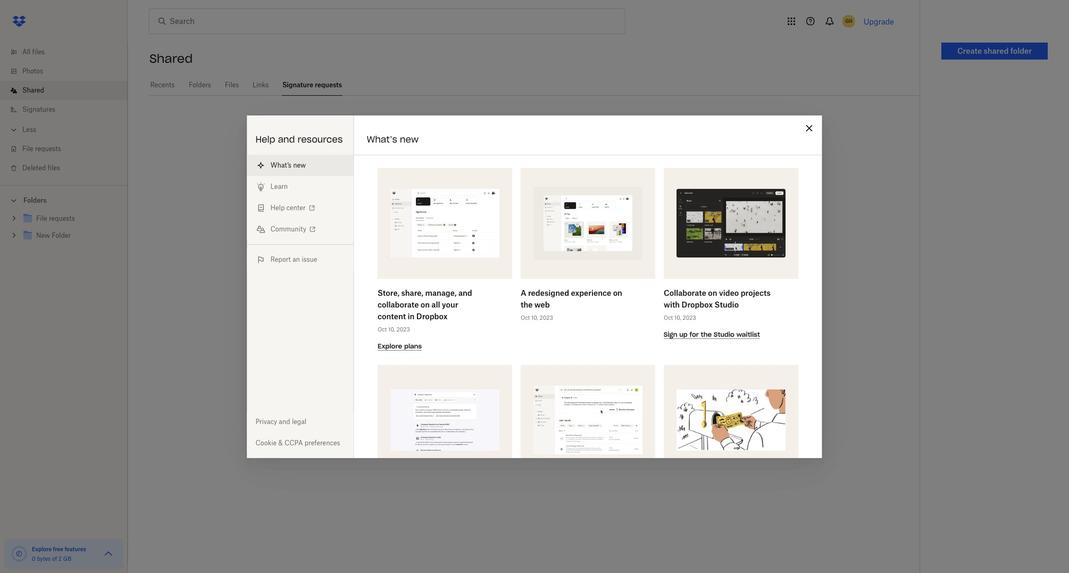 Task type: vqa. For each thing, say whether or not it's contained in the screenshot.
New Folder to the top
no



Task type: describe. For each thing, give the bounding box(es) containing it.
10, inside 'store, share, manage, and collaborate on all your content in dropbox oct 10, 2023'
[[388, 326, 395, 332]]

2023 inside 'collaborate on video projects with dropbox studio oct 10, 2023'
[[683, 314, 696, 321]]

signature
[[447, 139, 504, 154]]

help and resources dialog
[[247, 115, 823, 573]]

signatures link
[[9, 100, 128, 119]]

community link
[[247, 218, 354, 240]]

photos
[[22, 67, 43, 75]]

in inside 'store, share, manage, and collaborate on all your content in dropbox oct 10, 2023'
[[408, 312, 415, 321]]

resources
[[298, 134, 343, 145]]

tab list containing recents
[[150, 75, 920, 96]]

appear
[[584, 161, 616, 172]]

manage,
[[425, 288, 457, 297]]

upgrade link
[[864, 17, 895, 26]]

projects
[[741, 288, 771, 297]]

create
[[958, 46, 983, 55]]

file
[[22, 145, 33, 153]]

signatures,
[[504, 161, 553, 172]]

when
[[420, 161, 445, 172]]

progress
[[580, 139, 634, 154]]

request
[[467, 161, 501, 172]]

upgrade
[[864, 17, 895, 26]]

folders link
[[188, 75, 212, 94]]

less image
[[9, 125, 19, 135]]

collaborate on video projects with dropbox studio oct 10, 2023
[[664, 288, 771, 321]]

privacy and legal
[[256, 418, 307, 426]]

report an issue
[[271, 255, 317, 263]]

explore for explore plans
[[378, 342, 402, 350]]

oct inside 'collaborate on video projects with dropbox studio oct 10, 2023'
[[664, 314, 673, 321]]

deleted
[[22, 164, 46, 172]]

10, inside 'collaborate on video projects with dropbox studio oct 10, 2023'
[[675, 314, 681, 321]]

0 vertical spatial what's new
[[367, 134, 419, 145]]

what's new button
[[247, 155, 354, 176]]

deleted files link
[[9, 159, 128, 178]]

learn link
[[247, 176, 354, 197]]

collaborate
[[378, 300, 419, 309]]

signature requests link
[[282, 75, 343, 94]]

privacy
[[256, 418, 277, 426]]

and inside 'store, share, manage, and collaborate on all your content in dropbox oct 10, 2023'
[[458, 288, 472, 297]]

for
[[690, 330, 699, 338]]

experience
[[571, 288, 611, 297]]

the entry point screen of dropbox sign image
[[390, 189, 500, 257]]

help center link
[[247, 197, 354, 218]]

signatures
[[22, 105, 55, 113]]

when you request signatures, they'll appear here.
[[420, 161, 642, 172]]

2
[[58, 556, 62, 562]]

dropbox ai helps users search for files in their folders image
[[534, 386, 643, 454]]

web
[[535, 300, 550, 309]]

recents
[[150, 81, 175, 89]]

what's new inside button
[[271, 161, 306, 169]]

store,
[[378, 288, 400, 297]]

requests for signature requests
[[315, 81, 342, 89]]

cookie
[[256, 439, 277, 447]]

0 vertical spatial shared
[[150, 51, 193, 66]]

collaborate
[[664, 288, 707, 297]]

help center
[[271, 204, 306, 212]]

dropbox inside 'store, share, manage, and collaborate on all your content in dropbox oct 10, 2023'
[[416, 312, 448, 321]]

files link
[[225, 75, 240, 94]]

2023 inside 'store, share, manage, and collaborate on all your content in dropbox oct 10, 2023'
[[397, 326, 410, 332]]

a
[[521, 288, 526, 297]]

illustration of an empty shelf image
[[451, 232, 610, 392]]

0 vertical spatial new
[[400, 134, 419, 145]]

file requests
[[22, 145, 61, 153]]

plans
[[404, 342, 422, 350]]

2 horizontal spatial requests
[[508, 139, 562, 154]]

store, share, manage, and collaborate on all your content in dropbox oct 10, 2023
[[378, 288, 472, 332]]

links
[[253, 81, 269, 89]]

signature
[[283, 81, 313, 89]]

with
[[664, 300, 680, 309]]

your
[[442, 300, 458, 309]]

ccpa
[[285, 439, 303, 447]]

explore plans
[[378, 342, 422, 350]]

files for deleted files
[[48, 164, 60, 172]]

dropbox inside 'collaborate on video projects with dropbox studio oct 10, 2023'
[[682, 300, 713, 309]]

community
[[271, 225, 306, 233]]

of
[[52, 556, 57, 562]]

folder
[[1011, 46, 1033, 55]]

and for legal
[[279, 418, 290, 426]]

video
[[719, 288, 739, 297]]

issue
[[302, 255, 317, 263]]

on inside 'store, share, manage, and collaborate on all your content in dropbox oct 10, 2023'
[[421, 300, 430, 309]]

requests for file requests
[[35, 145, 61, 153]]

and for resources
[[278, 134, 295, 145]]

legal
[[292, 418, 307, 426]]

you
[[448, 161, 464, 172]]

help for help center
[[271, 204, 285, 212]]

on inside 'collaborate on video projects with dropbox studio oct 10, 2023'
[[708, 288, 717, 297]]

dropbox image
[[9, 11, 30, 32]]

1 horizontal spatial what's
[[367, 134, 397, 145]]



Task type: locate. For each thing, give the bounding box(es) containing it.
1 horizontal spatial requests
[[315, 81, 342, 89]]

what's new
[[367, 134, 419, 145], [271, 161, 306, 169]]

center
[[287, 204, 306, 212]]

requests right file
[[35, 145, 61, 153]]

new
[[400, 134, 419, 145], [293, 161, 306, 169]]

0 vertical spatial what's
[[367, 134, 397, 145]]

0 horizontal spatial new
[[293, 161, 306, 169]]

on left "all"
[[421, 300, 430, 309]]

quota usage element
[[11, 546, 28, 563]]

shared inside list item
[[22, 86, 44, 94]]

what's new up the learn
[[271, 161, 306, 169]]

0 horizontal spatial 10,
[[388, 326, 395, 332]]

help for help and resources
[[256, 134, 275, 145]]

2023 inside "a redesigned experience on the web oct 10, 2023"
[[540, 314, 553, 321]]

0
[[32, 556, 36, 562]]

photos link
[[9, 62, 128, 81]]

0 horizontal spatial what's
[[271, 161, 292, 169]]

studio down video
[[715, 300, 739, 309]]

files
[[32, 48, 45, 56], [48, 164, 60, 172]]

0 horizontal spatial what's new
[[271, 161, 306, 169]]

cookie & ccpa preferences button
[[247, 432, 354, 454]]

preferences
[[305, 439, 340, 447]]

all
[[432, 300, 440, 309]]

learn
[[271, 182, 288, 190]]

dropbox
[[682, 300, 713, 309], [416, 312, 448, 321]]

and up "what's new" button
[[278, 134, 295, 145]]

what's
[[367, 134, 397, 145], [271, 161, 292, 169]]

10, down with
[[675, 314, 681, 321]]

0 horizontal spatial shared
[[22, 86, 44, 94]]

1 vertical spatial studio
[[714, 330, 735, 338]]

2 horizontal spatial 2023
[[683, 314, 696, 321]]

links link
[[252, 75, 269, 94]]

0 vertical spatial files
[[32, 48, 45, 56]]

1 vertical spatial the
[[701, 330, 712, 338]]

folders left 'files'
[[189, 81, 211, 89]]

1 vertical spatial dropbox
[[416, 312, 448, 321]]

explore left "plans"
[[378, 342, 402, 350]]

here.
[[619, 161, 642, 172]]

requests right the signature on the left top of the page
[[315, 81, 342, 89]]

1 vertical spatial what's
[[271, 161, 292, 169]]

2 horizontal spatial on
[[708, 288, 717, 297]]

the
[[521, 300, 533, 309], [701, 330, 712, 338]]

files for all files
[[32, 48, 45, 56]]

1 horizontal spatial shared
[[150, 51, 193, 66]]

new inside button
[[293, 161, 306, 169]]

what's new left no
[[367, 134, 419, 145]]

sign up for the studio waitlist link
[[664, 329, 760, 339]]

10,
[[531, 314, 538, 321], [675, 314, 681, 321], [388, 326, 395, 332]]

dash answer screen image
[[390, 390, 500, 451]]

share,
[[401, 288, 423, 297]]

0 vertical spatial in
[[566, 139, 577, 154]]

0 vertical spatial explore
[[378, 342, 402, 350]]

0 horizontal spatial folders
[[23, 196, 47, 204]]

files right deleted
[[48, 164, 60, 172]]

10, inside "a redesigned experience on the web oct 10, 2023"
[[531, 314, 538, 321]]

free
[[53, 546, 63, 552]]

folders
[[189, 81, 211, 89], [23, 196, 47, 204]]

1 horizontal spatial 2023
[[540, 314, 553, 321]]

1 vertical spatial new
[[293, 161, 306, 169]]

and right 'manage,'
[[458, 288, 472, 297]]

1 horizontal spatial explore
[[378, 342, 402, 350]]

shared
[[150, 51, 193, 66], [22, 86, 44, 94]]

signature requests
[[283, 81, 342, 89]]

explore inside help and resources dialog
[[378, 342, 402, 350]]

new left no
[[400, 134, 419, 145]]

sign
[[664, 330, 678, 338]]

what's inside "what's new" button
[[271, 161, 292, 169]]

help
[[256, 134, 275, 145], [271, 204, 285, 212]]

0 horizontal spatial the
[[521, 300, 533, 309]]

file requests link
[[9, 139, 128, 159]]

on left video
[[708, 288, 717, 297]]

0 horizontal spatial explore
[[32, 546, 52, 552]]

the inside "a redesigned experience on the web oct 10, 2023"
[[521, 300, 533, 309]]

up
[[680, 330, 688, 338]]

oct down with
[[664, 314, 673, 321]]

1 vertical spatial shared
[[22, 86, 44, 94]]

0 vertical spatial the
[[521, 300, 533, 309]]

1 vertical spatial files
[[48, 164, 60, 172]]

features
[[65, 546, 86, 552]]

0 vertical spatial folders
[[189, 81, 211, 89]]

2 horizontal spatial 10,
[[675, 314, 681, 321]]

explore up bytes
[[32, 546, 52, 552]]

2023 up explore plans link
[[397, 326, 410, 332]]

explore
[[378, 342, 402, 350], [32, 546, 52, 552]]

new up learn link
[[293, 161, 306, 169]]

dropbox down collaborate
[[682, 300, 713, 309]]

recents link
[[150, 75, 176, 94]]

folders button
[[0, 192, 128, 208]]

in down collaborate
[[408, 312, 415, 321]]

files right all
[[32, 48, 45, 56]]

1 horizontal spatial in
[[566, 139, 577, 154]]

files
[[225, 81, 239, 89]]

0 horizontal spatial on
[[421, 300, 430, 309]]

sign up for the studio waitlist
[[664, 330, 760, 338]]

all files link
[[9, 43, 128, 62]]

create shared folder button
[[942, 43, 1049, 60]]

explore inside explore free features 0 bytes of 2 gb
[[32, 546, 52, 552]]

privacy and legal link
[[247, 411, 354, 432]]

all
[[22, 48, 31, 56]]

create shared folder
[[958, 46, 1033, 55]]

bytes
[[37, 556, 51, 562]]

10, down the content
[[388, 326, 395, 332]]

1 horizontal spatial files
[[48, 164, 60, 172]]

studio
[[715, 300, 739, 309], [714, 330, 735, 338]]

2023 up for
[[683, 314, 696, 321]]

they'll
[[556, 161, 581, 172]]

group
[[0, 208, 128, 252]]

help and resources
[[256, 134, 343, 145]]

with dropbox studio, users can collaborate on video projects image
[[677, 189, 786, 257]]

0 vertical spatial help
[[256, 134, 275, 145]]

report
[[271, 255, 291, 263]]

2023
[[540, 314, 553, 321], [683, 314, 696, 321], [397, 326, 410, 332]]

explore for explore free features 0 bytes of 2 gb
[[32, 546, 52, 552]]

all files
[[22, 48, 45, 56]]

and
[[278, 134, 295, 145], [458, 288, 472, 297], [279, 418, 290, 426]]

requests up when you request signatures, they'll appear here.
[[508, 139, 562, 154]]

deleted files
[[22, 164, 60, 172]]

explore free features 0 bytes of 2 gb
[[32, 546, 86, 562]]

content
[[378, 312, 406, 321]]

gb
[[63, 556, 71, 562]]

&
[[279, 439, 283, 447]]

1 vertical spatial explore
[[32, 546, 52, 552]]

the right for
[[701, 330, 712, 338]]

dropbox down "all"
[[416, 312, 448, 321]]

1 vertical spatial folders
[[23, 196, 47, 204]]

1 horizontal spatial oct
[[521, 314, 530, 321]]

oct inside "a redesigned experience on the web oct 10, 2023"
[[521, 314, 530, 321]]

1 horizontal spatial dropbox
[[682, 300, 713, 309]]

0 horizontal spatial requests
[[35, 145, 61, 153]]

folders down deleted
[[23, 196, 47, 204]]

1 horizontal spatial what's new
[[367, 134, 419, 145]]

shared list item
[[0, 81, 128, 100]]

redesigned
[[528, 288, 569, 297]]

the down a in the left of the page
[[521, 300, 533, 309]]

a redesigned experience on the web oct 10, 2023
[[521, 288, 622, 321]]

1 horizontal spatial the
[[701, 330, 712, 338]]

no signature requests in progress
[[427, 139, 634, 154]]

0 horizontal spatial in
[[408, 312, 415, 321]]

shared link
[[9, 81, 128, 100]]

1 horizontal spatial on
[[613, 288, 622, 297]]

1 vertical spatial what's new
[[271, 161, 306, 169]]

0 horizontal spatial oct
[[378, 326, 387, 332]]

in up they'll
[[566, 139, 577, 154]]

0 horizontal spatial dropbox
[[416, 312, 448, 321]]

on right experience
[[613, 288, 622, 297]]

2 horizontal spatial oct
[[664, 314, 673, 321]]

0 vertical spatial dropbox
[[682, 300, 713, 309]]

list containing all files
[[0, 36, 128, 185]]

oct down the content
[[378, 326, 387, 332]]

and left legal
[[279, 418, 290, 426]]

0 vertical spatial and
[[278, 134, 295, 145]]

shared up recents link
[[150, 51, 193, 66]]

shared
[[984, 46, 1009, 55]]

the all files section of dropbox image
[[534, 187, 643, 260]]

tab list
[[150, 75, 920, 96]]

an
[[293, 255, 300, 263]]

1 horizontal spatial folders
[[189, 81, 211, 89]]

studio inside 'collaborate on video projects with dropbox studio oct 10, 2023'
[[715, 300, 739, 309]]

0 horizontal spatial 2023
[[397, 326, 410, 332]]

cookie & ccpa preferences
[[256, 439, 340, 447]]

on inside "a redesigned experience on the web oct 10, 2023"
[[613, 288, 622, 297]]

someone looking at a paper coupon image
[[677, 390, 786, 451]]

1 horizontal spatial new
[[400, 134, 419, 145]]

studio left waitlist
[[714, 330, 735, 338]]

1 vertical spatial in
[[408, 312, 415, 321]]

oct down a in the left of the page
[[521, 314, 530, 321]]

1 vertical spatial help
[[271, 204, 285, 212]]

2023 down the web
[[540, 314, 553, 321]]

oct inside 'store, share, manage, and collaborate on all your content in dropbox oct 10, 2023'
[[378, 326, 387, 332]]

explore plans link
[[378, 341, 422, 350]]

0 vertical spatial studio
[[715, 300, 739, 309]]

help left center
[[271, 204, 285, 212]]

shared down photos
[[22, 86, 44, 94]]

list
[[0, 36, 128, 185]]

less
[[22, 126, 36, 134]]

10, down the web
[[531, 314, 538, 321]]

1 vertical spatial and
[[458, 288, 472, 297]]

folders inside button
[[23, 196, 47, 204]]

0 horizontal spatial files
[[32, 48, 45, 56]]

help up "what's new" button
[[256, 134, 275, 145]]

2 vertical spatial and
[[279, 418, 290, 426]]

waitlist
[[737, 330, 760, 338]]

1 horizontal spatial 10,
[[531, 314, 538, 321]]

no
[[427, 139, 443, 154]]



